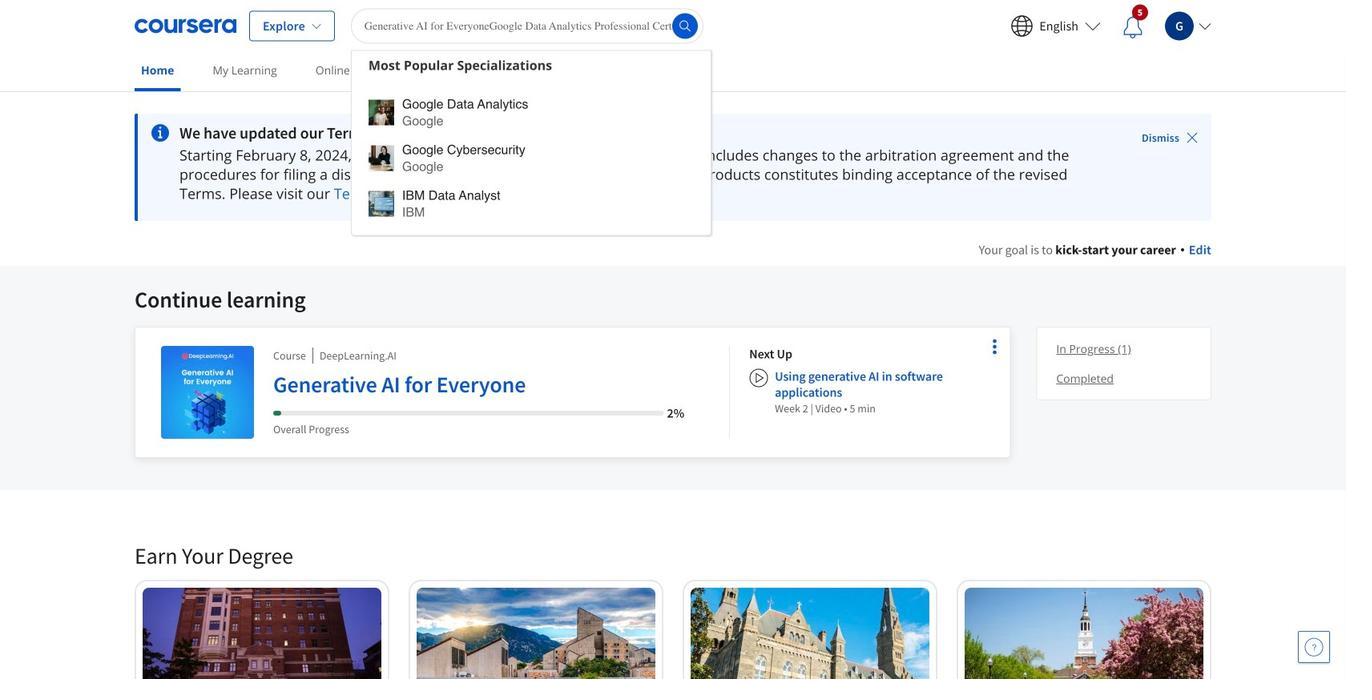 Task type: vqa. For each thing, say whether or not it's contained in the screenshot.
EARN YOUR DEGREE COLLECTION element
yes



Task type: describe. For each thing, give the bounding box(es) containing it.
help center image
[[1305, 638, 1324, 657]]

2 suggestion image image from the top
[[369, 145, 394, 171]]

earn your degree collection element
[[125, 516, 1221, 680]]



Task type: locate. For each thing, give the bounding box(es) containing it.
None search field
[[351, 8, 712, 236]]

0 vertical spatial suggestion image image
[[369, 100, 394, 125]]

more option for generative ai for everyone image
[[984, 336, 1006, 358]]

2 vertical spatial suggestion image image
[[369, 191, 394, 217]]

What do you want to learn? text field
[[351, 8, 704, 44]]

1 suggestion image image from the top
[[369, 100, 394, 125]]

coursera image
[[135, 13, 236, 39]]

main content
[[0, 94, 1346, 680]]

1 vertical spatial suggestion image image
[[369, 145, 394, 171]]

list box
[[352, 80, 711, 235]]

generative ai for everyone image
[[161, 346, 254, 439]]

suggestion image image
[[369, 100, 394, 125], [369, 145, 394, 171], [369, 191, 394, 217]]

information: we have updated our terms of use element
[[180, 123, 1097, 143]]

3 suggestion image image from the top
[[369, 191, 394, 217]]



